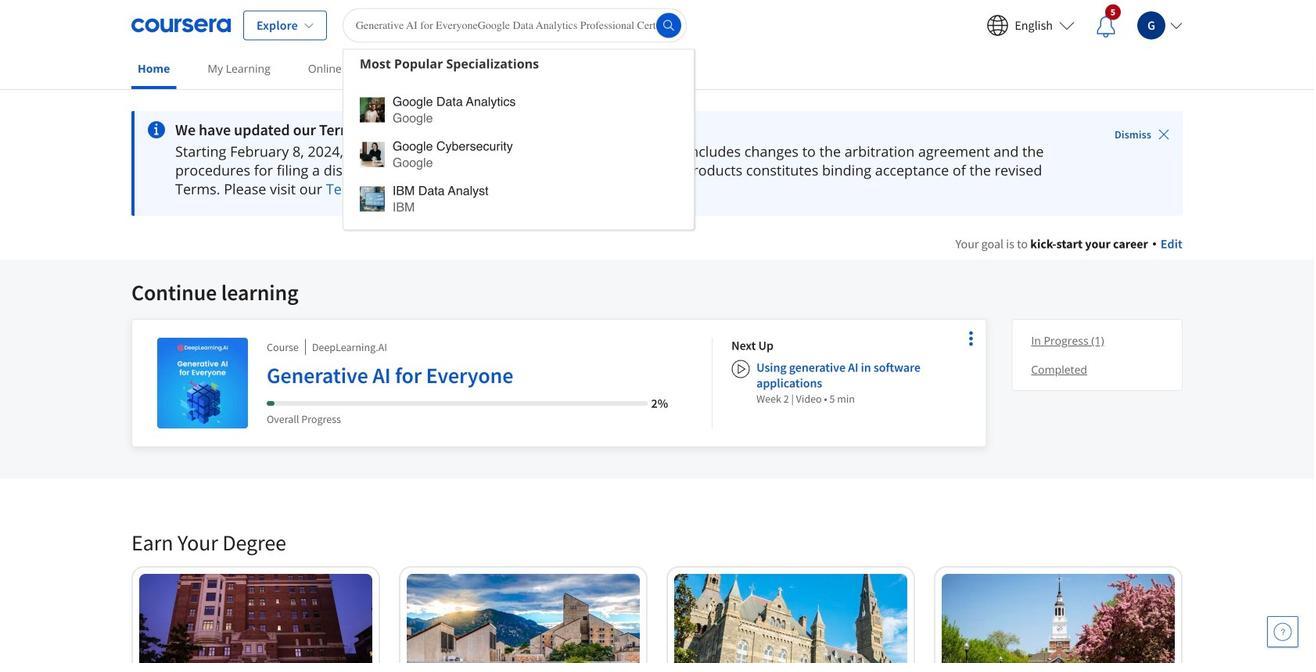 Task type: describe. For each thing, give the bounding box(es) containing it.
help center image
[[1273, 623, 1292, 641]]

more option for generative ai for everyone image
[[960, 328, 982, 350]]

earn your degree collection element
[[122, 504, 1192, 663]]

3 suggestion image image from the top
[[360, 187, 385, 212]]

information: we have updated our terms of use element
[[175, 120, 1071, 139]]

2 suggestion image image from the top
[[360, 142, 385, 167]]

coursera image
[[131, 13, 231, 38]]



Task type: vqa. For each thing, say whether or not it's contained in the screenshot.
"What do you want to learn?" 'TEXT BOX'
yes



Task type: locate. For each thing, give the bounding box(es) containing it.
2 vertical spatial suggestion image image
[[360, 187, 385, 212]]

1 vertical spatial suggestion image image
[[360, 142, 385, 167]]

What do you want to learn? text field
[[343, 8, 687, 43]]

0 vertical spatial suggestion image image
[[360, 97, 385, 122]]

1 suggestion image image from the top
[[360, 97, 385, 122]]

None search field
[[343, 8, 694, 230]]

main content
[[0, 92, 1314, 663]]

list box
[[343, 78, 694, 230]]

suggestion image image
[[360, 97, 385, 122], [360, 142, 385, 167], [360, 187, 385, 212]]

generative ai for everyone image
[[157, 338, 248, 429]]



